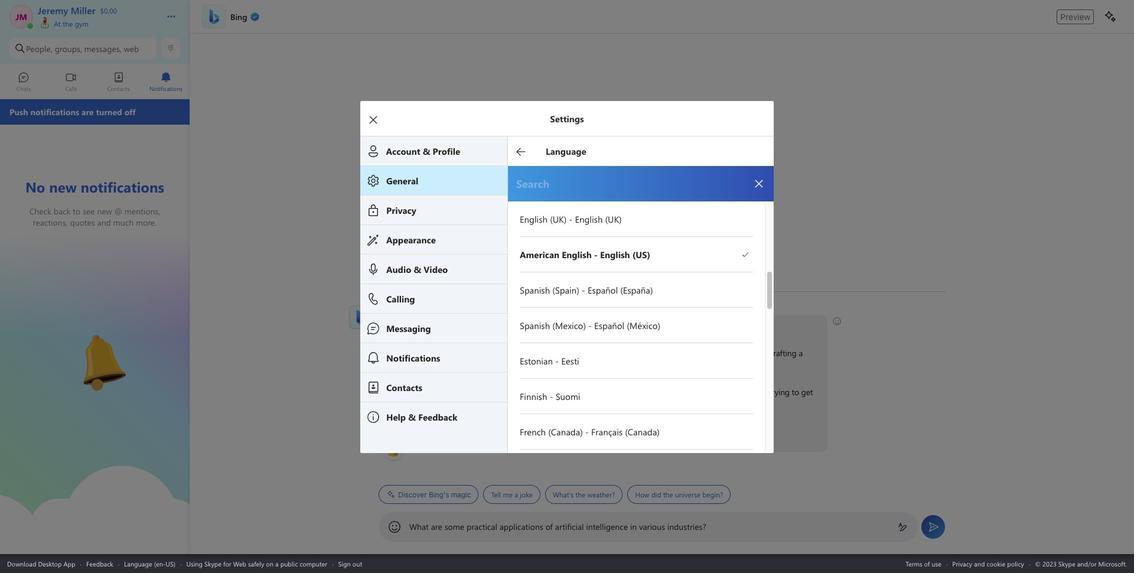 Task type: describe. For each thing, give the bounding box(es) containing it.
1 i'm from the left
[[385, 386, 396, 398]]

you inside newtopic . and if you want to give me feedback, just report a concern. (openhands)
[[551, 425, 564, 437]]

how did the universe begin?
[[635, 490, 723, 499]]

report
[[676, 425, 698, 437]]

want inside newtopic . and if you want to give me feedback, just report a concern. (openhands)
[[566, 425, 583, 437]]

1 horizontal spatial you
[[500, 321, 513, 333]]

did
[[651, 490, 661, 499]]

use
[[932, 559, 942, 568]]

bell
[[59, 330, 74, 342]]

europe
[[732, 347, 757, 359]]

and
[[528, 425, 542, 437]]

out
[[353, 559, 362, 568]]

download desktop app link
[[7, 559, 75, 568]]

applications
[[500, 521, 543, 532]]

2 vertical spatial for
[[223, 559, 231, 568]]

a right on
[[275, 559, 279, 568]]

finding
[[503, 347, 528, 359]]

still
[[473, 386, 484, 398]]

remember
[[500, 360, 537, 372]]

intelligence
[[586, 521, 628, 532]]

gym
[[75, 19, 89, 28]]

sign out link
[[338, 559, 362, 568]]

say
[[588, 386, 599, 398]]

and
[[974, 559, 985, 568]]

artificial
[[555, 521, 584, 532]]

the for at
[[63, 19, 73, 28]]

vegan
[[530, 347, 552, 359]]

weather?
[[587, 490, 615, 499]]

what's the weather? button
[[545, 485, 623, 504]]

bing, 9:24 am
[[379, 305, 422, 314]]

give
[[595, 425, 610, 437]]

2 get from the left
[[801, 386, 813, 398]]

so
[[449, 386, 457, 398]]

if
[[544, 425, 549, 437]]

mention
[[549, 360, 578, 372]]

something
[[601, 386, 639, 398]]

how did the universe begin? button
[[628, 485, 731, 504]]

an
[[398, 386, 407, 398]]

0 vertical spatial i
[[478, 321, 480, 333]]

at
[[717, 386, 724, 398]]

us)
[[166, 559, 175, 568]]

2 horizontal spatial the
[[663, 490, 673, 499]]

using skype for web safely on a public computer link
[[186, 559, 327, 568]]

download desktop app
[[7, 559, 75, 568]]

hey, this is bing ! how can i help you today?
[[385, 321, 541, 333]]

language
[[124, 559, 152, 568]]

tell me a joke
[[491, 490, 533, 499]]

1 horizontal spatial of
[[546, 521, 553, 532]]

language (en-us)
[[124, 559, 175, 568]]

web
[[233, 559, 246, 568]]

9:24
[[396, 305, 409, 314]]

messages,
[[84, 43, 122, 54]]

me inside newtopic . and if you want to give me feedback, just report a concern. (openhands)
[[612, 425, 623, 437]]

@bing.
[[611, 360, 636, 372]]

using
[[186, 559, 203, 568]]

!
[[441, 321, 443, 333]]

itinerary
[[647, 347, 676, 359]]

to right trying
[[792, 386, 799, 398]]

people, groups, messages, web button
[[9, 38, 157, 59]]

Search text field
[[515, 176, 743, 191]]

0 vertical spatial how
[[445, 321, 462, 333]]

this
[[402, 321, 415, 333]]

terms of use
[[906, 559, 942, 568]]

at the gym
[[52, 19, 89, 28]]

2 horizontal spatial for
[[678, 347, 688, 359]]

to right trip
[[722, 347, 730, 359]]

at the gym button
[[38, 17, 155, 28]]

privacy
[[953, 559, 972, 568]]

restaurants
[[554, 347, 593, 359]]

discover bing's magic
[[398, 490, 471, 499]]

me left with
[[580, 360, 592, 372]]

i inside ask me any type of question, like finding vegan restaurants in cambridge, itinerary for your trip to europe or drafting a story for curious kids. in groups, remember to mention me with @bing. i'm an ai preview, so i'm still learning. sometimes i might say something weird. don't get mad at me, i'm just trying to get better! if you want to start over, type
[[560, 386, 563, 398]]

cookie
[[987, 559, 1006, 568]]

bing's
[[429, 490, 449, 499]]

might
[[565, 386, 586, 398]]

preview
[[1061, 12, 1091, 22]]

weird.
[[641, 386, 662, 398]]

trip
[[708, 347, 720, 359]]

1 vertical spatial in
[[630, 521, 637, 532]]

app
[[63, 559, 75, 568]]

cambridge,
[[604, 347, 645, 359]]

universe
[[675, 490, 701, 499]]

on
[[266, 559, 274, 568]]

newtopic
[[490, 425, 524, 437]]

to down vegan
[[539, 360, 546, 372]]

if
[[385, 425, 390, 437]]

2 vertical spatial of
[[924, 559, 930, 568]]

any
[[413, 347, 426, 359]]

a inside ask me any type of question, like finding vegan restaurants in cambridge, itinerary for your trip to europe or drafting a story for curious kids. in groups, remember to mention me with @bing. i'm an ai preview, so i'm still learning. sometimes i might say something weird. don't get mad at me, i'm just trying to get better! if you want to start over, type
[[799, 347, 803, 359]]

language dialog
[[360, 101, 774, 485]]

sometimes
[[519, 386, 558, 398]]

to left the start in the left bottom of the page
[[426, 425, 434, 437]]

ai
[[409, 386, 416, 398]]

.
[[524, 425, 525, 437]]

drafting
[[769, 347, 797, 359]]

groups, inside button
[[55, 43, 82, 54]]

in
[[463, 360, 469, 372]]

web
[[124, 43, 139, 54]]

skype
[[204, 559, 221, 568]]

public
[[280, 559, 298, 568]]

of inside ask me any type of question, like finding vegan restaurants in cambridge, itinerary for your trip to europe or drafting a story for curious kids. in groups, remember to mention me with @bing. i'm an ai preview, so i'm still learning. sometimes i might say something weird. don't get mad at me, i'm just trying to get better! if you want to start over, type
[[446, 347, 453, 359]]

1 horizontal spatial for
[[405, 360, 415, 372]]

the for what's
[[576, 490, 586, 499]]

download
[[7, 559, 36, 568]]



Task type: locate. For each thing, give the bounding box(es) containing it.
you right if
[[392, 425, 405, 437]]

joke
[[520, 490, 533, 499]]

for left your
[[678, 347, 688, 359]]

using skype for web safely on a public computer
[[186, 559, 327, 568]]

0 horizontal spatial type
[[428, 347, 443, 359]]

1 horizontal spatial get
[[801, 386, 813, 398]]

0 vertical spatial for
[[678, 347, 688, 359]]

terms
[[906, 559, 923, 568]]

ask me any type of question, like finding vegan restaurants in cambridge, itinerary for your trip to europe or drafting a story for curious kids. in groups, remember to mention me with @bing. i'm an ai preview, so i'm still learning. sometimes i might say something weird. don't get mad at me, i'm just trying to get better! if you want to start over, type
[[385, 347, 815, 437]]

1 horizontal spatial just
[[754, 386, 767, 398]]

a right report
[[700, 425, 704, 437]]

you right help
[[500, 321, 513, 333]]

story
[[385, 360, 403, 372]]

just left trying
[[754, 386, 767, 398]]

the
[[63, 19, 73, 28], [576, 490, 586, 499], [663, 490, 673, 499]]

1 horizontal spatial i
[[560, 386, 563, 398]]

0 vertical spatial just
[[754, 386, 767, 398]]

i'm right so
[[460, 386, 470, 398]]

to inside newtopic . and if you want to give me feedback, just report a concern. (openhands)
[[585, 425, 593, 437]]

help
[[483, 321, 498, 333]]

curious
[[417, 360, 443, 372]]

get left 'mad'
[[685, 386, 697, 398]]

1 vertical spatial groups,
[[471, 360, 498, 372]]

i'm
[[385, 386, 396, 398], [460, 386, 470, 398], [741, 386, 752, 398]]

privacy and cookie policy
[[953, 559, 1024, 568]]

of left artificial
[[546, 521, 553, 532]]

in left various
[[630, 521, 637, 532]]

(openhands)
[[740, 425, 784, 436]]

0 vertical spatial groups,
[[55, 43, 82, 54]]

1 vertical spatial just
[[661, 425, 674, 437]]

people,
[[26, 43, 52, 54]]

of left use
[[924, 559, 930, 568]]

discover
[[398, 490, 427, 499]]

start
[[436, 425, 452, 437]]

me,
[[726, 386, 739, 398]]

i left 'might' at the bottom of the page
[[560, 386, 563, 398]]

over,
[[454, 425, 471, 437]]

you right the if
[[551, 425, 564, 437]]

0 vertical spatial of
[[446, 347, 453, 359]]

how right !
[[445, 321, 462, 333]]

just inside newtopic . and if you want to give me feedback, just report a concern. (openhands)
[[661, 425, 674, 437]]

bing
[[425, 321, 441, 333]]

how left did at the bottom right of page
[[635, 490, 649, 499]]

just inside ask me any type of question, like finding vegan restaurants in cambridge, itinerary for your trip to europe or drafting a story for curious kids. in groups, remember to mention me with @bing. i'm an ai preview, so i'm still learning. sometimes i might say something weird. don't get mad at me, i'm just trying to get better! if you want to start over, type
[[754, 386, 767, 398]]

kids.
[[445, 360, 461, 372]]

like
[[489, 347, 501, 359]]

a
[[799, 347, 803, 359], [700, 425, 704, 437], [515, 490, 518, 499], [275, 559, 279, 568]]

get right trying
[[801, 386, 813, 398]]

0 horizontal spatial for
[[223, 559, 231, 568]]

1 horizontal spatial i'm
[[460, 386, 470, 398]]

for left web
[[223, 559, 231, 568]]

better!
[[385, 399, 409, 411]]

you inside ask me any type of question, like finding vegan restaurants in cambridge, itinerary for your trip to europe or drafting a story for curious kids. in groups, remember to mention me with @bing. i'm an ai preview, so i'm still learning. sometimes i might say something weird. don't get mad at me, i'm just trying to get better! if you want to start over, type
[[392, 425, 405, 437]]

type
[[428, 347, 443, 359], [473, 425, 488, 437]]

i right can
[[478, 321, 480, 333]]

a right drafting
[[799, 347, 803, 359]]

i
[[478, 321, 480, 333], [560, 386, 563, 398]]

policy
[[1007, 559, 1024, 568]]

learning.
[[486, 386, 517, 398]]

type right over,
[[473, 425, 488, 437]]

1 vertical spatial how
[[635, 490, 649, 499]]

1 vertical spatial type
[[473, 425, 488, 437]]

in
[[595, 347, 602, 359], [630, 521, 637, 532]]

people, groups, messages, web
[[26, 43, 139, 54]]

get
[[685, 386, 697, 398], [801, 386, 813, 398]]

can
[[464, 321, 476, 333]]

3 i'm from the left
[[741, 386, 752, 398]]

0 horizontal spatial just
[[661, 425, 674, 437]]

the right at at the top
[[63, 19, 73, 28]]

me right tell
[[503, 490, 513, 499]]

with
[[594, 360, 609, 372]]

tab list
[[0, 67, 190, 99]]

a inside newtopic . and if you want to give me feedback, just report a concern. (openhands)
[[700, 425, 704, 437]]

preview,
[[418, 386, 447, 398]]

to
[[722, 347, 730, 359], [539, 360, 546, 372], [792, 386, 799, 398], [426, 425, 434, 437], [585, 425, 593, 437]]

you
[[500, 321, 513, 333], [392, 425, 405, 437], [551, 425, 564, 437]]

industries?
[[667, 521, 706, 532]]

0 horizontal spatial groups,
[[55, 43, 82, 54]]

0 horizontal spatial get
[[685, 386, 697, 398]]

what
[[409, 521, 429, 532]]

2 horizontal spatial you
[[551, 425, 564, 437]]

1 vertical spatial i
[[560, 386, 563, 398]]

terms of use link
[[906, 559, 942, 568]]

of up kids.
[[446, 347, 453, 359]]

1 horizontal spatial type
[[473, 425, 488, 437]]

how inside "how did the universe begin?" button
[[635, 490, 649, 499]]

groups, down like
[[471, 360, 498, 372]]

want inside ask me any type of question, like finding vegan restaurants in cambridge, itinerary for your trip to europe or drafting a story for curious kids. in groups, remember to mention me with @bing. i'm an ai preview, so i'm still learning. sometimes i might say something weird. don't get mad at me, i'm just trying to get better! if you want to start over, type
[[407, 425, 424, 437]]

is
[[417, 321, 422, 333]]

in up with
[[595, 347, 602, 359]]

0 horizontal spatial of
[[446, 347, 453, 359]]

2 horizontal spatial of
[[924, 559, 930, 568]]

2 want from the left
[[566, 425, 583, 437]]

are
[[431, 521, 442, 532]]

groups, down at the gym
[[55, 43, 82, 54]]

of
[[446, 347, 453, 359], [546, 521, 553, 532], [924, 559, 930, 568]]

at
[[54, 19, 61, 28]]

me inside "button"
[[503, 490, 513, 499]]

0 vertical spatial type
[[428, 347, 443, 359]]

trying
[[769, 386, 790, 398]]

1 get from the left
[[685, 386, 697, 398]]

me right give
[[612, 425, 623, 437]]

1 horizontal spatial groups,
[[471, 360, 498, 372]]

0 horizontal spatial i
[[478, 321, 480, 333]]

i'm left an
[[385, 386, 396, 398]]

0 vertical spatial in
[[595, 347, 602, 359]]

just
[[754, 386, 767, 398], [661, 425, 674, 437]]

ask
[[385, 347, 398, 359]]

1 horizontal spatial how
[[635, 490, 649, 499]]

computer
[[300, 559, 327, 568]]

question,
[[455, 347, 487, 359]]

for right story
[[405, 360, 415, 372]]

begin?
[[703, 490, 723, 499]]

just left report
[[661, 425, 674, 437]]

2 i'm from the left
[[460, 386, 470, 398]]

a inside "button"
[[515, 490, 518, 499]]

0 horizontal spatial i'm
[[385, 386, 396, 398]]

0 horizontal spatial want
[[407, 425, 424, 437]]

in inside ask me any type of question, like finding vegan restaurants in cambridge, itinerary for your trip to europe or drafting a story for curious kids. in groups, remember to mention me with @bing. i'm an ai preview, so i'm still learning. sometimes i might say something weird. don't get mad at me, i'm just trying to get better! if you want to start over, type
[[595, 347, 602, 359]]

bing,
[[379, 305, 394, 314]]

concern.
[[706, 425, 736, 437]]

the right what's
[[576, 490, 586, 499]]

hey,
[[385, 321, 400, 333]]

1 want from the left
[[407, 425, 424, 437]]

how
[[445, 321, 462, 333], [635, 490, 649, 499]]

to left give
[[585, 425, 593, 437]]

1 vertical spatial of
[[546, 521, 553, 532]]

today?
[[515, 321, 539, 333]]

want left the start in the left bottom of the page
[[407, 425, 424, 437]]

1 vertical spatial for
[[405, 360, 415, 372]]

a left joke
[[515, 490, 518, 499]]

me
[[400, 347, 411, 359], [580, 360, 592, 372], [612, 425, 623, 437], [503, 490, 513, 499]]

groups, inside ask me any type of question, like finding vegan restaurants in cambridge, itinerary for your trip to europe or drafting a story for curious kids. in groups, remember to mention me with @bing. i'm an ai preview, so i'm still learning. sometimes i might say something weird. don't get mad at me, i'm just trying to get better! if you want to start over, type
[[471, 360, 498, 372]]

i'm right me,
[[741, 386, 752, 398]]

magic
[[451, 490, 471, 499]]

2 horizontal spatial i'm
[[741, 386, 752, 398]]

0 horizontal spatial how
[[445, 321, 462, 333]]

0 horizontal spatial the
[[63, 19, 73, 28]]

sign
[[338, 559, 351, 568]]

don't
[[664, 386, 683, 398]]

type up 'curious'
[[428, 347, 443, 359]]

0 horizontal spatial in
[[595, 347, 602, 359]]

practical
[[467, 521, 497, 532]]

what's the weather?
[[553, 490, 615, 499]]

Type a message text field
[[409, 521, 888, 532]]

what are some practical applications of artificial intelligence in various industries?
[[409, 521, 706, 532]]

sign out
[[338, 559, 362, 568]]

1 horizontal spatial the
[[576, 490, 586, 499]]

the right did at the bottom right of page
[[663, 490, 673, 499]]

1 horizontal spatial in
[[630, 521, 637, 532]]

1 horizontal spatial want
[[566, 425, 583, 437]]

want left give
[[566, 425, 583, 437]]

am
[[411, 305, 422, 314]]

0 horizontal spatial you
[[392, 425, 405, 437]]

various
[[639, 521, 665, 532]]

me left the any
[[400, 347, 411, 359]]



Task type: vqa. For each thing, say whether or not it's contained in the screenshot.
have within Receive email reminders about calls you have missed in the last 72 hours.
no



